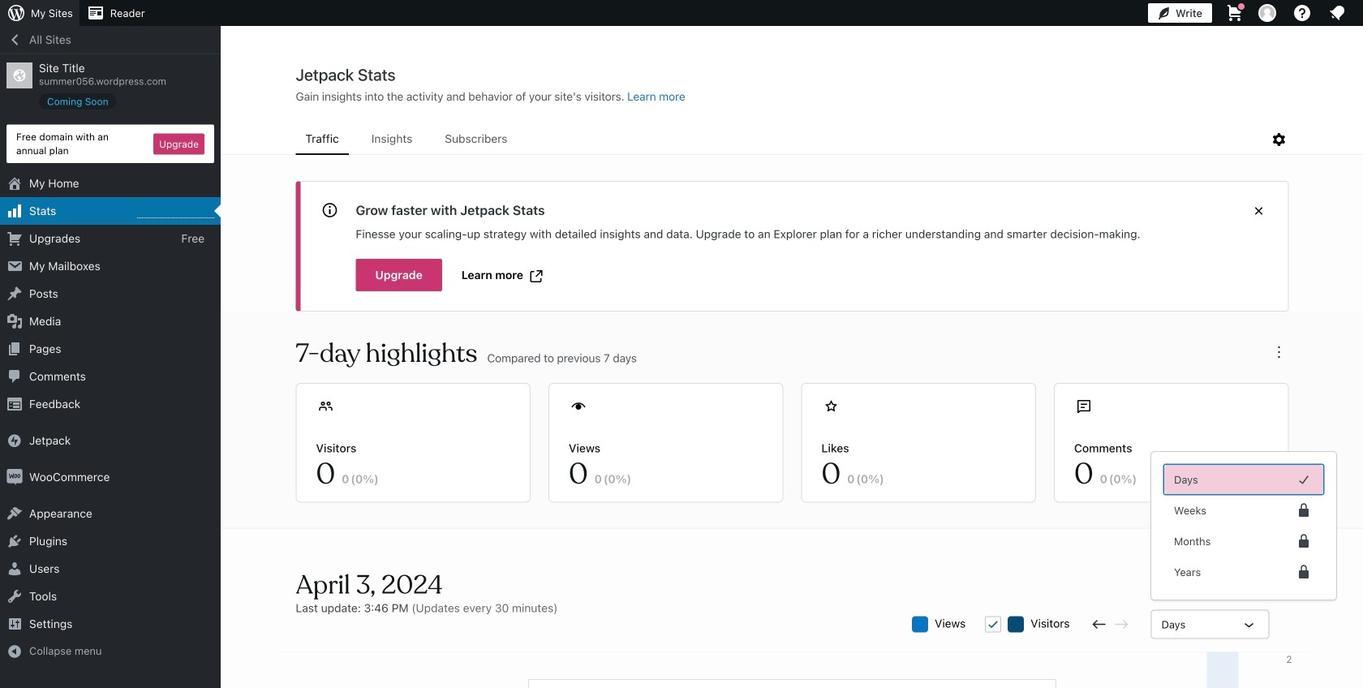 Task type: vqa. For each thing, say whether or not it's contained in the screenshot.
MY SHOPPING CART icon
yes



Task type: locate. For each thing, give the bounding box(es) containing it.
jetpack stats main content
[[222, 64, 1363, 688]]

my profile image
[[1259, 4, 1276, 22]]

1 vertical spatial img image
[[6, 469, 23, 485]]

1 img image from the top
[[6, 433, 23, 449]]

highest hourly views 0 image
[[137, 208, 214, 218]]

0 vertical spatial img image
[[6, 433, 23, 449]]

img image
[[6, 433, 23, 449], [6, 469, 23, 485]]

option group
[[1164, 465, 1323, 587]]

None checkbox
[[985, 616, 1002, 633]]

None button
[[1164, 465, 1323, 494], [1164, 496, 1323, 525], [1164, 527, 1323, 556], [1164, 557, 1323, 587], [1164, 465, 1323, 494], [1164, 496, 1323, 525], [1164, 527, 1323, 556], [1164, 557, 1323, 587]]

menu inside the jetpack stats main content
[[296, 124, 1270, 155]]

menu
[[296, 124, 1270, 155]]



Task type: describe. For each thing, give the bounding box(es) containing it.
manage your notifications image
[[1328, 3, 1347, 23]]

close image
[[1249, 201, 1269, 221]]

none checkbox inside the jetpack stats main content
[[985, 616, 1002, 633]]

my shopping cart image
[[1225, 3, 1245, 23]]

2 img image from the top
[[6, 469, 23, 485]]

help image
[[1293, 3, 1312, 23]]



